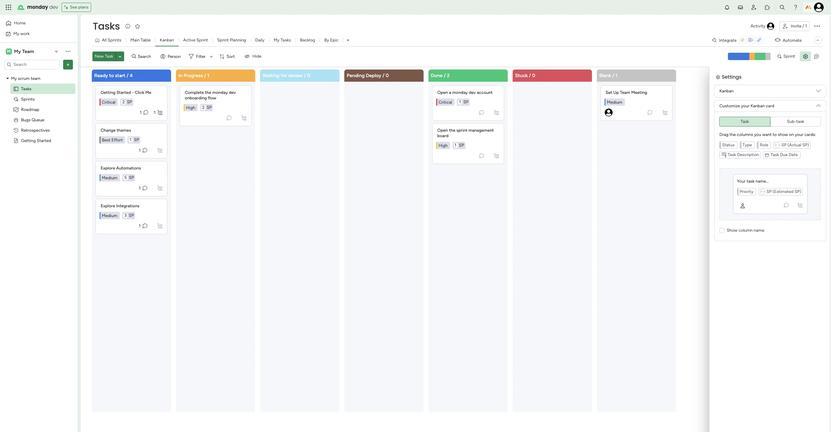 Task type: locate. For each thing, give the bounding box(es) containing it.
task due date
[[771, 152, 799, 157], [771, 165, 798, 170]]

2 your from the top
[[738, 192, 746, 197]]

see
[[70, 5, 77, 10]]

1 vertical spatial settings
[[722, 83, 742, 90]]

0 horizontal spatial 2
[[123, 99, 125, 105]]

2 dapulse dropdown down arrow image from the top
[[817, 101, 822, 108]]

maria williams image inside main content
[[605, 109, 613, 116]]

1 vertical spatial 1 sp
[[130, 137, 139, 142]]

my inside my work button
[[13, 31, 19, 36]]

medium for integrations
[[102, 213, 117, 218]]

see plans
[[70, 5, 88, 10]]

0 horizontal spatial team
[[22, 48, 34, 54]]

medium down 'up'
[[607, 100, 623, 105]]

2 your task name... from the top
[[738, 192, 769, 197]]

medium
[[607, 100, 623, 105], [102, 175, 117, 180], [102, 213, 117, 218]]

drag up status
[[720, 132, 729, 137]]

settings for sp
[[722, 83, 742, 90]]

sprints up roadmap
[[21, 97, 35, 102]]

pending
[[347, 73, 365, 78]]

maria williams image
[[815, 2, 825, 12], [605, 109, 613, 116]]

show up - - sp (actual sp) in the right of the page
[[779, 132, 789, 137]]

0 horizontal spatial dev
[[49, 4, 58, 11]]

drag the columns you want to show on your cards: up role
[[720, 132, 817, 137]]

sp down getting started - click me
[[127, 99, 132, 105]]

high down onboarding at the left top
[[186, 105, 195, 110]]

description for sp (actual sp)
[[737, 165, 759, 170]]

1 vertical spatial name...
[[756, 192, 769, 197]]

0 vertical spatial 2
[[447, 73, 450, 78]]

open
[[438, 90, 448, 95], [438, 128, 448, 133]]

show column name for - - sp (actual sp)
[[727, 228, 765, 233]]

team
[[22, 48, 34, 54], [621, 90, 631, 95]]

getting
[[101, 90, 116, 95], [21, 138, 36, 143]]

2 sp down flow
[[202, 105, 212, 110]]

0 vertical spatial high
[[186, 105, 195, 110]]

/
[[803, 24, 805, 29], [127, 73, 129, 78], [204, 73, 206, 78], [304, 73, 306, 78], [383, 73, 385, 78], [444, 73, 446, 78], [530, 73, 531, 78], [613, 73, 615, 78]]

show for (actual sp)
[[778, 145, 788, 150]]

show up sp (actual sp)
[[778, 145, 788, 150]]

0 vertical spatial started
[[117, 90, 131, 95]]

sp right 5
[[129, 175, 134, 180]]

1 vertical spatial date
[[789, 165, 798, 170]]

start
[[115, 73, 125, 78]]

0 horizontal spatial options image
[[65, 62, 71, 68]]

1 vertical spatial started
[[37, 138, 51, 143]]

my work button
[[4, 29, 66, 39]]

my left work
[[13, 31, 19, 36]]

/ left 4
[[127, 73, 129, 78]]

the up flow
[[205, 90, 211, 95]]

1 vertical spatial sub-task button
[[771, 130, 822, 140]]

/ right invite
[[803, 24, 805, 29]]

1 horizontal spatial monday
[[213, 90, 228, 95]]

show for sp (actual sp)
[[727, 241, 738, 246]]

group
[[720, 117, 822, 127]]

add view image
[[347, 38, 350, 43]]

tasks
[[93, 19, 120, 33], [281, 38, 291, 43], [21, 86, 31, 91]]

active sprint button
[[179, 35, 213, 45]]

2 vertical spatial 2
[[202, 105, 205, 110]]

options image down workspace options image
[[65, 62, 71, 68]]

explore left the automations
[[101, 166, 115, 171]]

0 horizontal spatial critical
[[102, 100, 116, 105]]

2 critical from the left
[[439, 100, 453, 105]]

4
[[130, 73, 133, 78]]

1 dapulse dropdown down arrow image from the top
[[817, 89, 822, 96]]

caret down image
[[6, 76, 9, 81]]

0 vertical spatial to
[[109, 73, 114, 78]]

workspace options image
[[65, 48, 71, 54]]

effort
[[112, 137, 123, 143]]

name... right priority
[[756, 192, 769, 197]]

2 down onboarding at the left top
[[202, 105, 205, 110]]

autopilot image
[[776, 36, 781, 44]]

sprints inside button
[[108, 38, 121, 43]]

1 vertical spatial on
[[789, 145, 794, 150]]

name for sp
[[754, 241, 765, 246]]

(estimated
[[773, 189, 794, 194], [773, 202, 794, 208]]

show for sp
[[779, 132, 789, 137]]

add to favorites image
[[135, 23, 141, 29]]

2 horizontal spatial 2
[[447, 73, 450, 78]]

1 critical from the left
[[102, 100, 116, 105]]

1 vertical spatial sub-task
[[788, 132, 805, 137]]

0 vertical spatial you
[[755, 132, 762, 137]]

2 horizontal spatial list box
[[433, 83, 505, 164]]

task due date for (actual sp)
[[771, 165, 798, 170]]

explore automations
[[101, 166, 141, 171]]

columns
[[738, 132, 754, 137], [737, 145, 753, 150]]

columns up type
[[738, 132, 754, 137]]

task due date down sp (actual sp)
[[771, 165, 798, 170]]

task description for sp
[[728, 165, 759, 170]]

1 horizontal spatial critical
[[439, 100, 453, 105]]

0 vertical spatial due
[[781, 152, 788, 157]]

sp right the 3
[[129, 213, 134, 218]]

sp for open a monday dev account
[[464, 99, 469, 105]]

task inside new task button
[[105, 54, 113, 59]]

sub-task button
[[771, 117, 822, 127], [771, 130, 822, 140]]

select product image
[[5, 4, 12, 10]]

description
[[738, 152, 760, 157], [737, 165, 759, 170]]

monday up the 'home' button
[[27, 4, 48, 11]]

filter
[[196, 54, 206, 59]]

0 vertical spatial name
[[754, 228, 765, 233]]

option
[[0, 73, 78, 74]]

0 vertical spatial date
[[789, 152, 799, 157]]

started down retrospectives
[[37, 138, 51, 143]]

to right role
[[773, 145, 777, 150]]

1 horizontal spatial 0
[[386, 73, 389, 78]]

sprint left planning
[[217, 38, 229, 43]]

0 vertical spatial settings
[[723, 73, 742, 80]]

0 vertical spatial column
[[739, 228, 753, 233]]

group containing task
[[720, 117, 822, 127]]

2 sub-task from the top
[[788, 132, 805, 137]]

you up role
[[755, 132, 762, 137]]

0 horizontal spatial list box
[[0, 72, 78, 228]]

drag the columns you want to show on your cards: up sp (actual sp)
[[720, 145, 816, 150]]

the up status
[[730, 132, 737, 137]]

0 vertical spatial drag
[[720, 132, 729, 137]]

options image
[[814, 22, 821, 30], [65, 62, 71, 68]]

1 vertical spatial show
[[778, 145, 788, 150]]

2 right done
[[447, 73, 450, 78]]

sprint for sprint
[[784, 54, 796, 59]]

0 right review
[[307, 73, 311, 78]]

row group containing ready to start
[[91, 69, 680, 433]]

1 vertical spatial high
[[439, 143, 448, 148]]

0 vertical spatial sub-
[[788, 119, 797, 124]]

1 vertical spatial task due date
[[771, 165, 798, 170]]

notifications image
[[725, 4, 731, 10]]

sprint
[[457, 128, 468, 133]]

search everything image
[[780, 4, 786, 10]]

account
[[477, 90, 493, 95]]

1 vertical spatial description
[[737, 165, 759, 170]]

medium down explore integrations
[[102, 213, 117, 218]]

sp up sp (actual sp)
[[782, 142, 787, 148]]

sp) up sp (actual sp)
[[803, 142, 810, 148]]

1 vertical spatial show
[[727, 241, 738, 246]]

2 open from the top
[[438, 128, 448, 133]]

2 vertical spatial to
[[773, 145, 777, 150]]

2 horizontal spatial tasks
[[281, 38, 291, 43]]

sub-task for second sub-task button from the bottom of the main content containing settings
[[788, 119, 805, 124]]

1 horizontal spatial getting
[[101, 90, 116, 95]]

the
[[205, 90, 211, 95], [449, 128, 456, 133], [730, 132, 737, 137], [730, 145, 736, 150]]

drag left type
[[720, 145, 729, 150]]

0 vertical spatial cards:
[[805, 132, 817, 137]]

0 horizontal spatial maria williams image
[[605, 109, 613, 116]]

card
[[767, 103, 775, 109], [766, 116, 775, 122]]

group inside main content
[[720, 117, 822, 127]]

open inside open the sprint management board
[[438, 128, 448, 133]]

3 0 from the left
[[533, 73, 536, 78]]

1 sub-task from the top
[[788, 119, 805, 124]]

blank / 1
[[600, 73, 618, 78]]

1 vertical spatial show column name
[[727, 241, 765, 246]]

dev inside complete the monday dev onboarding flow
[[229, 90, 236, 95]]

change themes
[[101, 128, 131, 133]]

high inside list box
[[439, 143, 448, 148]]

my inside my tasks button
[[274, 38, 280, 43]]

/ right progress
[[204, 73, 206, 78]]

sub-task
[[788, 119, 805, 124], [788, 132, 805, 137]]

task
[[797, 119, 805, 124], [797, 132, 805, 137], [747, 179, 755, 184], [747, 192, 755, 197]]

task
[[105, 54, 113, 59], [741, 119, 750, 124], [728, 152, 737, 157], [771, 152, 780, 157], [728, 165, 736, 170], [771, 165, 779, 170]]

dapulse integrations image
[[713, 38, 717, 43]]

settings
[[723, 73, 742, 80], [722, 83, 742, 90]]

want up role
[[763, 132, 772, 137]]

started left click
[[117, 90, 131, 95]]

name
[[754, 228, 765, 233], [754, 241, 765, 246]]

medium down explore automations
[[102, 175, 117, 180]]

critical
[[102, 100, 116, 105], [439, 100, 453, 105]]

person button
[[158, 52, 185, 61]]

want
[[763, 132, 772, 137], [763, 145, 772, 150]]

customize your kanban card up type
[[720, 116, 775, 122]]

1 horizontal spatial 2 sp
[[202, 105, 212, 110]]

sprints
[[108, 38, 121, 43], [21, 97, 35, 102]]

drag the columns you want to show on your cards:
[[720, 132, 817, 137], [720, 145, 816, 150]]

0 vertical spatial show
[[779, 132, 789, 137]]

collapse board header image
[[816, 38, 821, 43]]

customize up status
[[720, 116, 740, 122]]

invite / 1 button
[[780, 21, 810, 31]]

new task
[[95, 54, 113, 59]]

2 for complete the monday dev onboarding flow
[[202, 105, 205, 110]]

0 vertical spatial columns
[[738, 132, 754, 137]]

/ right blank on the top right of the page
[[613, 73, 615, 78]]

1 vertical spatial explore
[[101, 203, 115, 209]]

getting down retrospectives
[[21, 138, 36, 143]]

dev inside list box
[[469, 90, 476, 95]]

team right 'up'
[[621, 90, 631, 95]]

me
[[145, 90, 151, 95]]

drag
[[720, 132, 729, 137], [720, 145, 729, 150]]

1 horizontal spatial started
[[117, 90, 131, 95]]

0 right the deploy
[[386, 73, 389, 78]]

0 right stuck
[[533, 73, 536, 78]]

1 vertical spatial your task name...
[[738, 192, 769, 197]]

1 horizontal spatial team
[[621, 90, 631, 95]]

1 vertical spatial sprints
[[21, 97, 35, 102]]

options image up collapse board header icon
[[814, 22, 821, 30]]

tasks left backlog
[[281, 38, 291, 43]]

2 down getting started - click me
[[123, 99, 125, 105]]

0 vertical spatial show
[[727, 228, 738, 233]]

team up search in workspace field
[[22, 48, 34, 54]]

list box for done
[[433, 83, 505, 164]]

0 vertical spatial show column name
[[727, 228, 765, 233]]

cards:
[[805, 132, 817, 137], [805, 145, 816, 150]]

sprint down automate
[[784, 54, 796, 59]]

0 vertical spatial task description
[[728, 152, 760, 157]]

1 sp down the themes
[[130, 137, 139, 142]]

explore left integrations at the top left of page
[[101, 203, 115, 209]]

1 vertical spatial medium
[[102, 175, 117, 180]]

cards: for - - sp (actual sp)
[[805, 132, 817, 137]]

2 sp for the
[[202, 105, 212, 110]]

cards: up sp (actual sp)
[[805, 145, 816, 150]]

sp down - - sp (actual sp) in the right of the page
[[782, 156, 787, 161]]

by epic button
[[320, 35, 343, 45]]

your up sp (actual sp)
[[795, 145, 804, 150]]

1 vertical spatial name
[[754, 241, 765, 246]]

2 0 from the left
[[386, 73, 389, 78]]

dev
[[49, 4, 58, 11], [229, 90, 236, 95], [469, 90, 476, 95]]

getting inside main content
[[101, 90, 116, 95]]

dapulse dropdown down arrow image
[[817, 89, 822, 96], [817, 101, 822, 108]]

0 vertical spatial 1 sp
[[460, 99, 469, 105]]

column for -
[[739, 228, 753, 233]]

maria williams image right "help" icon
[[815, 2, 825, 12]]

monday for open a monday dev account
[[453, 90, 468, 95]]

started inside main content
[[117, 90, 131, 95]]

date
[[789, 152, 799, 157], [789, 165, 798, 170]]

1 vertical spatial 2 sp
[[202, 105, 212, 110]]

dev for open a monday dev account
[[469, 90, 476, 95]]

card up the 'task' button
[[767, 103, 775, 109]]

2 explore from the top
[[101, 203, 115, 209]]

in progress / 1
[[179, 73, 209, 78]]

1 vertical spatial columns
[[737, 145, 753, 150]]

done
[[431, 73, 443, 78]]

customize your kanban card
[[720, 103, 775, 109], [720, 116, 775, 122]]

my right the daily on the top of the page
[[274, 38, 280, 43]]

sp down flow
[[207, 105, 212, 110]]

drag the columns you want to show on your cards: for -
[[720, 132, 817, 137]]

public board image
[[13, 86, 19, 92], [13, 138, 19, 144]]

on up sp (actual sp)
[[789, 145, 794, 150]]

roadmap
[[21, 107, 39, 112]]

1
[[806, 24, 808, 29], [207, 73, 209, 78], [616, 73, 618, 78], [460, 99, 461, 105], [140, 110, 142, 115], [154, 110, 156, 115], [130, 137, 132, 142], [455, 143, 457, 148], [139, 148, 141, 153], [139, 186, 141, 191], [139, 223, 141, 229]]

2 public board image from the top
[[13, 138, 19, 144]]

sp down open a monday dev account
[[464, 99, 469, 105]]

workspace selection element
[[6, 48, 35, 55]]

invite / 1
[[792, 24, 808, 29]]

status
[[723, 142, 735, 148]]

1 sp down open the sprint management board
[[455, 143, 464, 148]]

my right caret down icon
[[11, 76, 17, 81]]

2 (estimated from the top
[[773, 202, 794, 208]]

tasks inside button
[[281, 38, 291, 43]]

columns right status
[[737, 145, 753, 150]]

2 horizontal spatial dev
[[469, 90, 476, 95]]

0 vertical spatial drag the columns you want to show on your cards:
[[720, 132, 817, 137]]

1 horizontal spatial high
[[439, 143, 448, 148]]

1 vertical spatial want
[[763, 145, 772, 150]]

1 inside button
[[806, 24, 808, 29]]

public board image for getting started
[[13, 138, 19, 144]]

you for sp
[[755, 145, 762, 150]]

list box containing my scrum team
[[0, 72, 78, 228]]

0 horizontal spatial tasks
[[21, 86, 31, 91]]

customize your kanban card up the 'task' button
[[720, 103, 775, 109]]

0 vertical spatial dapulse dropdown down arrow image
[[817, 89, 822, 96]]

tasks up all
[[93, 19, 120, 33]]

0 horizontal spatial 0
[[307, 73, 311, 78]]

sp down open the sprint management board
[[459, 143, 464, 148]]

1 vertical spatial due
[[780, 165, 788, 170]]

customize up the 'task' button
[[720, 103, 741, 109]]

main content
[[81, 67, 832, 433]]

my inside list box
[[11, 76, 17, 81]]

sprint planning button
[[213, 35, 251, 45]]

0 vertical spatial getting
[[101, 90, 116, 95]]

2 sp down getting started - click me
[[123, 99, 132, 105]]

2 sp inside list box
[[123, 99, 132, 105]]

sp
[[127, 99, 132, 105], [464, 99, 469, 105], [207, 105, 212, 110], [134, 137, 139, 142], [782, 142, 787, 148], [459, 143, 464, 148], [782, 156, 787, 161], [129, 175, 134, 180], [767, 189, 772, 194], [129, 213, 134, 218]]

0 vertical spatial sub-task
[[788, 119, 805, 124]]

public board image left 'getting started'
[[13, 138, 19, 144]]

/ inside button
[[803, 24, 805, 29]]

sp)
[[803, 142, 810, 148], [803, 156, 809, 161], [795, 189, 802, 194], [795, 202, 802, 208]]

task description for -
[[728, 152, 760, 157]]

list box
[[0, 72, 78, 228], [96, 83, 168, 234], [433, 83, 505, 164]]

list box containing getting started - click me
[[96, 83, 168, 234]]

1 sub-task button from the top
[[771, 117, 822, 127]]

0 vertical spatial your
[[738, 179, 746, 184]]

1 horizontal spatial 2
[[202, 105, 205, 110]]

1 open from the top
[[438, 90, 448, 95]]

all sprints button
[[92, 35, 126, 45]]

1 sp for ready to start / 4
[[130, 137, 139, 142]]

1 explore from the top
[[101, 166, 115, 171]]

invite members image
[[752, 4, 758, 10]]

by
[[325, 38, 329, 43]]

1 horizontal spatial sprint
[[217, 38, 229, 43]]

0 horizontal spatial started
[[37, 138, 51, 143]]

1 sub- from the top
[[788, 119, 797, 124]]

on up - - sp (actual sp) in the right of the page
[[790, 132, 795, 137]]

list box containing open a monday dev account
[[433, 83, 505, 164]]

high down board
[[439, 143, 448, 148]]

1 horizontal spatial list box
[[96, 83, 168, 234]]

0 vertical spatial public board image
[[13, 86, 19, 92]]

due for (actual sp)
[[780, 165, 788, 170]]

1 vertical spatial task description
[[728, 165, 759, 170]]

row group inside main content
[[91, 69, 680, 433]]

(actual up sp (actual sp)
[[788, 142, 802, 148]]

backlog button
[[296, 35, 320, 45]]

the left sprint
[[449, 128, 456, 133]]

your up - - sp (actual sp) in the right of the page
[[796, 132, 804, 137]]

tasks down the my scrum team
[[21, 86, 31, 91]]

0 vertical spatial explore
[[101, 166, 115, 171]]

0 horizontal spatial sprint
[[197, 38, 208, 43]]

critical down a
[[439, 100, 453, 105]]

0 vertical spatial on
[[790, 132, 795, 137]]

1 vertical spatial (estimated
[[773, 202, 794, 208]]

automate
[[783, 38, 803, 43]]

you right type
[[755, 145, 762, 150]]

(estimated down the - - sp (estimated sp)
[[773, 202, 794, 208]]

to up - - sp (actual sp) in the right of the page
[[773, 132, 778, 137]]

backlog
[[300, 38, 315, 43]]

open left a
[[438, 90, 448, 95]]

(actual down - - sp (actual sp) in the right of the page
[[788, 156, 802, 161]]

name...
[[756, 179, 769, 184], [756, 192, 769, 197]]

(estimated up (estimated sp)
[[773, 189, 794, 194]]

you
[[755, 132, 762, 137], [755, 145, 762, 150]]

1 sp for done / 2
[[455, 143, 464, 148]]

2 horizontal spatial sprint
[[784, 54, 796, 59]]

complete
[[185, 90, 204, 95]]

1 public board image from the top
[[13, 86, 19, 92]]

getting down ready to start / 4
[[101, 90, 116, 95]]

sprint right 'active' in the left of the page
[[197, 38, 208, 43]]

critical down getting started - click me
[[102, 100, 116, 105]]

1 horizontal spatial options image
[[814, 22, 821, 30]]

0 vertical spatial team
[[22, 48, 34, 54]]

monday inside complete the monday dev onboarding flow
[[213, 90, 228, 95]]

monday up flow
[[213, 90, 228, 95]]

0 vertical spatial open
[[438, 90, 448, 95]]

1 your from the top
[[738, 179, 746, 184]]

for
[[281, 73, 287, 78]]

Search in workspace field
[[13, 61, 51, 68]]

my for my tasks
[[274, 38, 280, 43]]

public board image down scrum
[[13, 86, 19, 92]]

started for getting started - click me
[[117, 90, 131, 95]]

retrospectives
[[21, 128, 50, 133]]

settings for -
[[723, 73, 742, 80]]

monday inside list box
[[453, 90, 468, 95]]

sp) up (estimated sp)
[[795, 189, 802, 194]]

cards: up - - sp (actual sp) in the right of the page
[[805, 132, 817, 137]]

2 horizontal spatial 0
[[533, 73, 536, 78]]

daily
[[255, 38, 265, 43]]

row group
[[91, 69, 680, 433]]

1 horizontal spatial dev
[[229, 90, 236, 95]]

plans
[[78, 5, 88, 10]]

my inside workspace selection element
[[14, 48, 21, 54]]

my right workspace icon
[[14, 48, 21, 54]]

sp right effort
[[134, 137, 139, 142]]

1 sp
[[460, 99, 469, 105], [130, 137, 139, 142], [455, 143, 464, 148]]

date down sp (actual sp)
[[789, 165, 798, 170]]

management
[[469, 128, 494, 133]]

task due date down - - sp (actual sp) in the right of the page
[[771, 152, 799, 157]]

1 vertical spatial sub-
[[788, 132, 797, 137]]

2 vertical spatial 1 sp
[[455, 143, 464, 148]]

1 vertical spatial drag
[[720, 145, 729, 150]]

on
[[790, 132, 795, 137], [789, 145, 794, 150]]

5 sp
[[124, 175, 134, 180]]



Task type: describe. For each thing, give the bounding box(es) containing it.
on for (actual sp)
[[789, 145, 794, 150]]

priority
[[740, 189, 754, 194]]

task button
[[720, 117, 771, 127]]

person
[[168, 54, 181, 59]]

see plans button
[[62, 3, 91, 12]]

1 vertical spatial team
[[621, 90, 631, 95]]

1 0 from the left
[[307, 73, 311, 78]]

drag for -
[[720, 132, 729, 137]]

1 vertical spatial customize your kanban card
[[720, 116, 775, 122]]

home button
[[4, 18, 66, 28]]

columns for sp
[[737, 145, 753, 150]]

hide button
[[240, 52, 265, 61]]

activity
[[751, 24, 766, 29]]

complete the monday dev onboarding flow
[[185, 90, 237, 101]]

kanban inside button
[[160, 38, 174, 43]]

a
[[449, 90, 452, 95]]

progress
[[184, 73, 203, 78]]

critical for to
[[102, 100, 116, 105]]

on for sp
[[790, 132, 795, 137]]

3 sp
[[124, 213, 134, 218]]

0 vertical spatial (actual
[[788, 142, 802, 148]]

date for (actual sp)
[[789, 165, 798, 170]]

task due date for sp
[[771, 152, 799, 157]]

2 for getting started - click me
[[123, 99, 125, 105]]

high for open a monday dev account
[[439, 143, 448, 148]]

v2 search image
[[132, 53, 136, 60]]

getting for getting started - click me
[[101, 90, 116, 95]]

scrum
[[18, 76, 30, 81]]

0 vertical spatial card
[[767, 103, 775, 109]]

2 sp for started
[[123, 99, 132, 105]]

main content containing settings
[[81, 67, 832, 433]]

set up team meeting
[[606, 90, 648, 95]]

automations
[[116, 166, 141, 171]]

my team
[[14, 48, 34, 54]]

active sprint
[[183, 38, 208, 43]]

drag the columns you want to show on your cards: for sp
[[720, 145, 816, 150]]

ready to start / 4
[[94, 73, 133, 78]]

sp for getting started - click me
[[127, 99, 132, 105]]

2 sub- from the top
[[788, 132, 797, 137]]

inbox image
[[738, 4, 744, 10]]

ready
[[94, 73, 108, 78]]

my work
[[13, 31, 30, 36]]

new task button
[[92, 52, 116, 61]]

/ right review
[[304, 73, 306, 78]]

0 vertical spatial options image
[[814, 22, 821, 30]]

sort
[[227, 54, 235, 59]]

integrate
[[720, 38, 737, 43]]

flow
[[208, 95, 216, 101]]

Search field
[[136, 52, 155, 61]]

workspace image
[[6, 48, 12, 55]]

the inside open the sprint management board
[[449, 128, 456, 133]]

1 vertical spatial card
[[766, 116, 775, 122]]

done / 2
[[431, 73, 450, 78]]

your up the 'task' button
[[742, 103, 750, 109]]

0 vertical spatial customize
[[720, 103, 741, 109]]

1 horizontal spatial tasks
[[93, 19, 120, 33]]

kanban button
[[155, 35, 179, 45]]

type
[[743, 142, 753, 148]]

active
[[183, 38, 196, 43]]

set
[[606, 90, 613, 95]]

my tasks
[[274, 38, 291, 43]]

sp for complete the monday dev onboarding flow
[[207, 105, 212, 110]]

columns for -
[[738, 132, 754, 137]]

waiting for review / 0
[[263, 73, 311, 78]]

in
[[179, 73, 183, 78]]

monday dev
[[27, 4, 58, 11]]

1 vertical spatial options image
[[65, 62, 71, 68]]

show column name for sp (actual sp)
[[727, 241, 765, 246]]

team
[[31, 76, 40, 81]]

angle down image
[[119, 54, 122, 59]]

all
[[102, 38, 107, 43]]

main table button
[[126, 35, 155, 45]]

5
[[124, 175, 127, 180]]

open a monday dev account
[[438, 90, 493, 95]]

themes
[[117, 128, 131, 133]]

0 vertical spatial name...
[[756, 179, 769, 184]]

best effort
[[102, 137, 123, 143]]

1 (estimated from the top
[[773, 189, 794, 194]]

2 vertical spatial tasks
[[21, 86, 31, 91]]

sp) down the - - sp (estimated sp)
[[795, 202, 802, 208]]

1 horizontal spatial maria williams image
[[815, 2, 825, 12]]

- - sp (actual sp)
[[776, 142, 810, 148]]

bugs
[[21, 117, 31, 123]]

explore integrations
[[101, 203, 140, 209]]

0 vertical spatial customize your kanban card
[[720, 103, 775, 109]]

my for my team
[[14, 48, 21, 54]]

sprint for sprint planning
[[217, 38, 229, 43]]

role
[[761, 142, 769, 148]]

date for sp
[[789, 152, 799, 157]]

/ right stuck
[[530, 73, 531, 78]]

my for my work
[[13, 31, 19, 36]]

open the sprint management board
[[438, 128, 495, 138]]

board
[[438, 133, 449, 138]]

show board description image
[[124, 23, 132, 29]]

the left type
[[730, 145, 736, 150]]

onboarding
[[185, 95, 207, 101]]

by epic
[[325, 38, 339, 43]]

public board image for tasks
[[13, 86, 19, 92]]

getting started
[[21, 138, 51, 143]]

dapulse dropdown down arrow image for customize your kanban card
[[817, 101, 822, 108]]

stuck
[[516, 73, 528, 78]]

to for - - sp (actual sp)
[[773, 132, 778, 137]]

filter button
[[186, 52, 215, 61]]

- - sp (estimated sp)
[[761, 189, 802, 194]]

all sprints
[[102, 38, 121, 43]]

0 vertical spatial medium
[[607, 100, 623, 105]]

sp up (estimated sp)
[[767, 189, 772, 194]]

Tasks field
[[91, 19, 122, 33]]

bugs queue
[[21, 117, 44, 123]]

m
[[7, 49, 11, 54]]

/ right done
[[444, 73, 446, 78]]

getting for getting started
[[21, 138, 36, 143]]

planning
[[230, 38, 246, 43]]

meeting
[[632, 90, 648, 95]]

monday for complete the monday dev onboarding flow
[[213, 90, 228, 95]]

getting started - click me
[[101, 90, 151, 95]]

daily button
[[251, 35, 269, 45]]

click
[[135, 90, 144, 95]]

you for -
[[755, 132, 762, 137]]

best
[[102, 137, 111, 143]]

dev for complete the monday dev onboarding flow
[[229, 90, 236, 95]]

column for sp
[[739, 241, 753, 246]]

(estimated sp)
[[772, 202, 802, 208]]

0 horizontal spatial monday
[[27, 4, 48, 11]]

show for - - sp (actual sp)
[[727, 228, 738, 233]]

sp for change themes
[[134, 137, 139, 142]]

sprint inside button
[[197, 38, 208, 43]]

drag for sp
[[720, 145, 729, 150]]

waiting
[[263, 73, 280, 78]]

my for my scrum team
[[11, 76, 17, 81]]

blank
[[600, 73, 612, 78]]

main
[[131, 38, 140, 43]]

the inside complete the monday dev onboarding flow
[[205, 90, 211, 95]]

arrow down image
[[208, 53, 215, 60]]

high for in progress
[[186, 105, 195, 110]]

sub-task for 1st sub-task button from the bottom
[[788, 132, 805, 137]]

sp) down - - sp (actual sp) in the right of the page
[[803, 156, 809, 161]]

team inside workspace selection element
[[22, 48, 34, 54]]

critical for /
[[439, 100, 453, 105]]

list box for ready to start
[[96, 83, 168, 234]]

due for sp
[[781, 152, 788, 157]]

main table
[[131, 38, 151, 43]]

name for -
[[754, 228, 765, 233]]

medium for automations
[[102, 175, 117, 180]]

help image
[[793, 4, 799, 10]]

1 vertical spatial customize
[[720, 116, 740, 122]]

task inside button
[[741, 119, 750, 124]]

your up type
[[741, 116, 750, 122]]

explore for explore automations
[[101, 166, 115, 171]]

want for sp
[[763, 145, 772, 150]]

task inside group
[[797, 119, 805, 124]]

description for - - sp (actual sp)
[[738, 152, 760, 157]]

/ right the deploy
[[383, 73, 385, 78]]

open for open the sprint management board
[[438, 128, 448, 133]]

up
[[614, 90, 619, 95]]

sp for explore automations
[[129, 175, 134, 180]]

cards: for sp (actual sp)
[[805, 145, 816, 150]]

hide
[[253, 54, 262, 59]]

to for sp (actual sp)
[[773, 145, 777, 150]]

review
[[288, 73, 303, 78]]

sp for explore integrations
[[129, 213, 134, 218]]

explore for explore integrations
[[101, 203, 115, 209]]

pending deploy / 0
[[347, 73, 389, 78]]

queue
[[32, 117, 44, 123]]

dapulse dropdown down arrow image for kanban
[[817, 89, 822, 96]]

change
[[101, 128, 116, 133]]

3
[[124, 213, 127, 218]]

started for getting started
[[37, 138, 51, 143]]

1 your task name... from the top
[[738, 179, 769, 184]]

open for open a monday dev account
[[438, 90, 448, 95]]

table
[[141, 38, 151, 43]]

sprint planning
[[217, 38, 246, 43]]

deploy
[[366, 73, 382, 78]]

apps image
[[765, 4, 771, 10]]

2 sub-task button from the top
[[771, 130, 822, 140]]

want for -
[[763, 132, 772, 137]]

sp (actual sp)
[[782, 156, 809, 161]]

1 vertical spatial (actual
[[788, 156, 802, 161]]

my scrum team
[[11, 76, 40, 81]]

sp for open the sprint management board
[[459, 143, 464, 148]]

invite
[[792, 24, 802, 29]]



Task type: vqa. For each thing, say whether or not it's contained in the screenshot.
Task Description field to the middle
no



